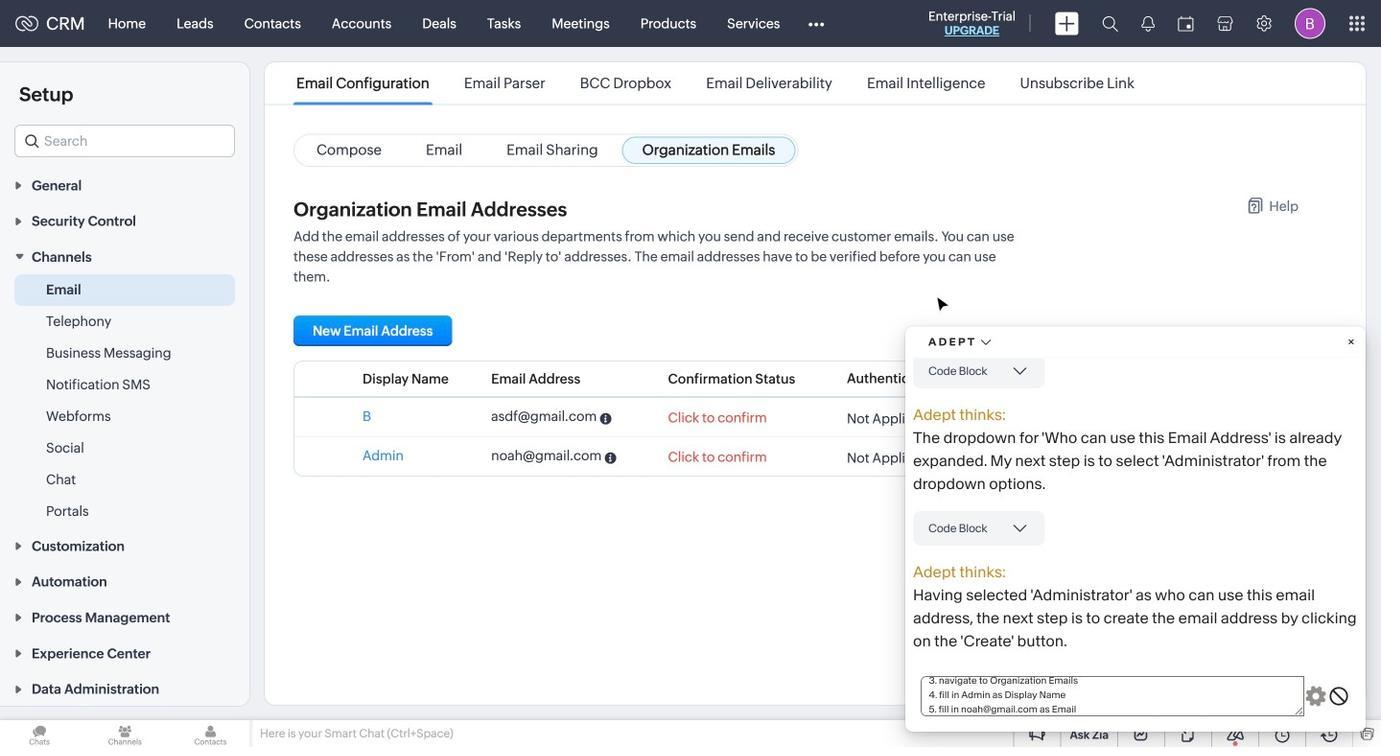 Task type: vqa. For each thing, say whether or not it's contained in the screenshot.
+ corresponding to + Deal
no



Task type: describe. For each thing, give the bounding box(es) containing it.
contacts image
[[171, 720, 250, 747]]

signals element
[[1130, 0, 1167, 47]]

Other Modules field
[[796, 8, 837, 39]]

create menu image
[[1055, 12, 1079, 35]]

profile element
[[1284, 0, 1337, 47]]

signals image
[[1142, 15, 1155, 32]]

search element
[[1091, 0, 1130, 47]]

chats image
[[0, 720, 79, 747]]

logo image
[[15, 16, 38, 31]]



Task type: locate. For each thing, give the bounding box(es) containing it.
profile image
[[1295, 8, 1326, 39]]

Search text field
[[15, 126, 234, 156]]

search image
[[1102, 15, 1119, 32]]

calendar image
[[1178, 16, 1194, 31]]

create menu element
[[1044, 0, 1091, 47]]

region
[[0, 274, 249, 528]]

None field
[[14, 125, 235, 157]]

channels image
[[86, 720, 164, 747]]

list
[[279, 62, 1152, 104]]



